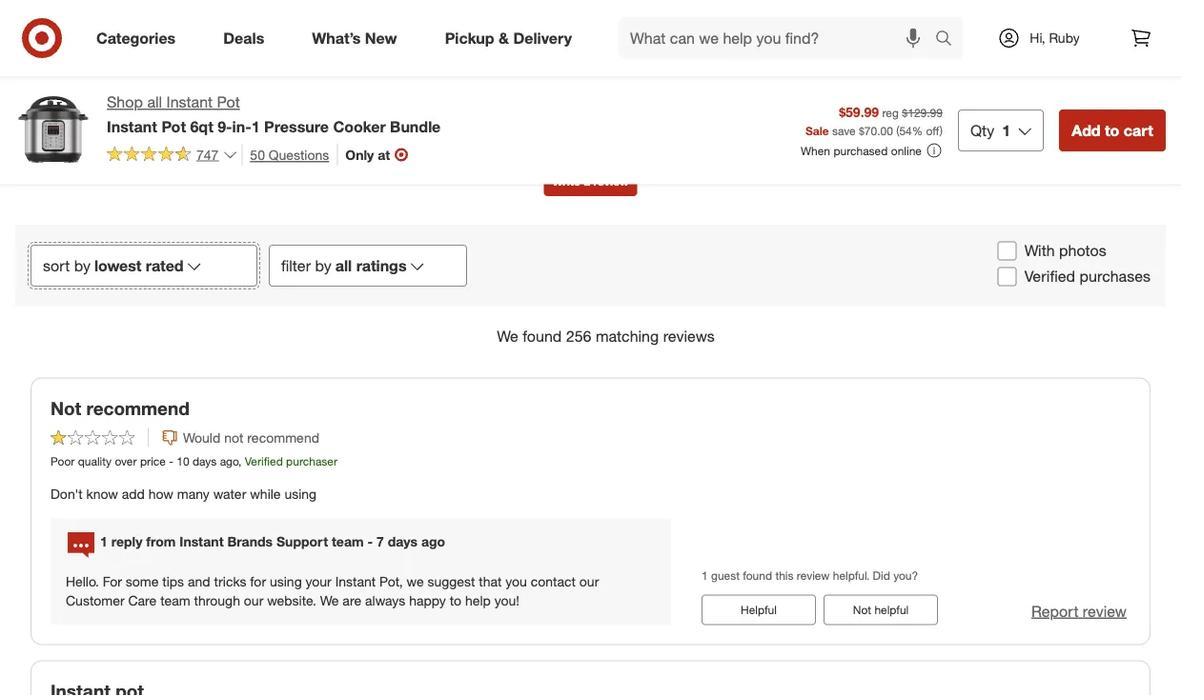 Task type: locate. For each thing, give the bounding box(es) containing it.
0 horizontal spatial ago
[[220, 455, 238, 469]]

recommend up the purchaser
[[247, 430, 319, 446]]

pot left 6qt
[[161, 117, 186, 136]]

using down the purchaser
[[284, 486, 317, 503]]

1 vertical spatial we
[[320, 593, 339, 610]]

know
[[86, 486, 118, 503]]

7
[[377, 534, 384, 551]]

when
[[801, 143, 830, 158]]

review down see
[[943, 64, 982, 81]]

care
[[128, 593, 157, 610]]

our
[[579, 574, 599, 591], [244, 593, 263, 610]]

ratings
[[356, 257, 407, 275]]

to right add
[[1105, 121, 1119, 140]]

0 horizontal spatial by
[[74, 257, 91, 275]]

instant up and
[[179, 534, 224, 551]]

1 vertical spatial verified
[[245, 455, 283, 469]]

recommend up over
[[86, 399, 190, 420]]

by right sort
[[74, 257, 91, 275]]

0 horizontal spatial recommend
[[86, 399, 190, 420]]

not
[[51, 399, 81, 420], [853, 604, 871, 618]]

categories link
[[80, 17, 199, 59]]

ago up we
[[421, 534, 445, 551]]

0 vertical spatial days
[[192, 455, 217, 469]]

deals
[[223, 29, 264, 47]]

- left 7
[[367, 534, 373, 551]]

1 by from the left
[[74, 257, 91, 275]]

guest review image 3 of 12, zoom in image
[[389, 3, 508, 123]]

1 horizontal spatial ago
[[421, 534, 445, 551]]

see
[[957, 45, 981, 62]]

1 vertical spatial recommend
[[247, 430, 319, 446]]

report
[[1031, 603, 1079, 621]]

1 vertical spatial all
[[335, 257, 352, 275]]

team left 7
[[332, 534, 364, 551]]

not for not recommend
[[51, 399, 81, 420]]

instant
[[166, 93, 213, 112], [107, 117, 157, 136], [179, 534, 224, 551], [335, 574, 376, 591]]

1 horizontal spatial our
[[579, 574, 599, 591]]

by right filter
[[315, 257, 331, 275]]

1 vertical spatial not
[[853, 604, 871, 618]]

instant up are
[[335, 574, 376, 591]]

0 horizontal spatial -
[[169, 455, 173, 469]]

poor
[[51, 455, 75, 469]]

add
[[1072, 121, 1101, 140]]

1 horizontal spatial we
[[497, 328, 518, 346]]

helpful
[[875, 604, 909, 618]]

1 horizontal spatial -
[[367, 534, 373, 551]]

verified down with
[[1024, 268, 1075, 286]]

search
[[927, 31, 972, 49]]

add
[[122, 486, 145, 503]]

1 horizontal spatial found
[[743, 569, 772, 583]]

suggest
[[427, 574, 475, 591]]

1 vertical spatial our
[[244, 593, 263, 610]]

1 left reply
[[100, 534, 108, 551]]

using
[[284, 486, 317, 503], [270, 574, 302, 591]]

deals link
[[207, 17, 288, 59]]

Verified purchases checkbox
[[998, 268, 1017, 287]]

using for while
[[284, 486, 317, 503]]

0 vertical spatial we
[[497, 328, 518, 346]]

0 vertical spatial our
[[579, 574, 599, 591]]

pot up 9-
[[217, 93, 240, 112]]

pickup & delivery link
[[429, 17, 596, 59]]

using inside hello. for some tips and tricks for using your instant pot, we suggest that you contact our customer care team through our website. we are always happy to help you!
[[270, 574, 302, 591]]

1 vertical spatial -
[[367, 534, 373, 551]]

water
[[213, 486, 246, 503]]

off
[[926, 123, 940, 138]]

we left 256
[[497, 328, 518, 346]]

not
[[224, 430, 243, 446]]

not helpful button
[[824, 596, 938, 626]]

customer
[[66, 593, 125, 610]]

2 by from the left
[[315, 257, 331, 275]]

all inside shop all instant pot instant pot 6qt 9-in-1 pressure cooker bundle
[[147, 93, 162, 112]]

team inside hello. for some tips and tricks for using your instant pot, we suggest that you contact our customer care team through our website. we are always happy to help you!
[[160, 593, 190, 610]]

guest
[[711, 569, 740, 583]]

1 vertical spatial days
[[388, 534, 418, 551]]

matching
[[596, 328, 659, 346]]

1 horizontal spatial days
[[388, 534, 418, 551]]

0 horizontal spatial days
[[192, 455, 217, 469]]

all right shop at the left
[[147, 93, 162, 112]]

cooker
[[333, 117, 386, 136]]

1 reply from instant brands support team - 7 days ago
[[100, 534, 445, 551]]

reply
[[111, 534, 142, 551]]

0 vertical spatial -
[[169, 455, 173, 469]]

don't know add how many water while using
[[51, 486, 317, 503]]

contact
[[531, 574, 576, 591]]

10
[[177, 455, 189, 469]]

report review
[[1031, 603, 1127, 621]]

0 vertical spatial team
[[332, 534, 364, 551]]

by for filter by
[[315, 257, 331, 275]]

we
[[497, 328, 518, 346], [320, 593, 339, 610]]

to inside hello. for some tips and tricks for using your instant pot, we suggest that you contact our customer care team through our website. we are always happy to help you!
[[450, 593, 461, 610]]

purchased
[[833, 143, 888, 158]]

0 vertical spatial recommend
[[86, 399, 190, 420]]

see more review images
[[943, 45, 1029, 81]]

%
[[912, 123, 923, 138]]

ruby
[[1049, 30, 1080, 46]]

0 horizontal spatial pot
[[161, 117, 186, 136]]

recommend
[[86, 399, 190, 420], [247, 430, 319, 446]]

0 horizontal spatial all
[[147, 93, 162, 112]]

not left helpful
[[853, 604, 871, 618]]

- left the 10
[[169, 455, 173, 469]]

0 vertical spatial all
[[147, 93, 162, 112]]

to down suggest
[[450, 593, 461, 610]]

what's new
[[312, 29, 397, 47]]

0 horizontal spatial team
[[160, 593, 190, 610]]

1 horizontal spatial pot
[[217, 93, 240, 112]]

50 questions
[[250, 146, 329, 163]]

0 horizontal spatial to
[[450, 593, 461, 610]]

0 vertical spatial not
[[51, 399, 81, 420]]

0 vertical spatial verified
[[1024, 268, 1075, 286]]

0 vertical spatial pot
[[217, 93, 240, 112]]

1 vertical spatial team
[[160, 593, 190, 610]]

review right this
[[797, 569, 830, 583]]

not helpful
[[853, 604, 909, 618]]

sort
[[43, 257, 70, 275]]

not inside not helpful button
[[853, 604, 871, 618]]

our down for
[[244, 593, 263, 610]]

search button
[[927, 17, 972, 63]]

review inside see more review images
[[943, 64, 982, 81]]

using up website.
[[270, 574, 302, 591]]

what's
[[312, 29, 361, 47]]

team down tips
[[160, 593, 190, 610]]

guest review image 5 of 12, zoom in image
[[658, 3, 777, 123]]

1 horizontal spatial verified
[[1024, 268, 1075, 286]]

questions
[[269, 146, 329, 163]]

days right the 10
[[192, 455, 217, 469]]

for
[[250, 574, 266, 591]]

we inside hello. for some tips and tricks for using your instant pot, we suggest that you contact our customer care team through our website. we are always happy to help you!
[[320, 593, 339, 610]]

1 vertical spatial using
[[270, 574, 302, 591]]

256
[[566, 328, 591, 346]]

1 horizontal spatial team
[[332, 534, 364, 551]]

1 horizontal spatial recommend
[[247, 430, 319, 446]]

pickup & delivery
[[445, 29, 572, 47]]

70.00
[[864, 123, 893, 138]]

price
[[140, 455, 166, 469]]

brands
[[227, 534, 273, 551]]

0 horizontal spatial we
[[320, 593, 339, 610]]

all left ratings
[[335, 257, 352, 275]]

found left 256
[[523, 328, 562, 346]]

review
[[943, 64, 982, 81], [593, 174, 629, 189], [797, 569, 830, 583], [1083, 603, 1127, 621]]

we down your
[[320, 593, 339, 610]]

ago down not
[[220, 455, 238, 469]]

1 horizontal spatial all
[[335, 257, 352, 275]]

0 horizontal spatial not
[[51, 399, 81, 420]]

not up poor
[[51, 399, 81, 420]]

)
[[940, 123, 943, 138]]

1 horizontal spatial not
[[853, 604, 871, 618]]

help
[[465, 593, 491, 610]]

1 horizontal spatial by
[[315, 257, 331, 275]]

1 inside shop all instant pot instant pot 6qt 9-in-1 pressure cooker bundle
[[251, 117, 260, 136]]

found left this
[[743, 569, 772, 583]]

photos
[[1059, 242, 1106, 261]]

verified right ,
[[245, 455, 283, 469]]

0 vertical spatial to
[[1105, 121, 1119, 140]]

1 up 50
[[251, 117, 260, 136]]

747 link
[[107, 144, 238, 167]]

1 horizontal spatial to
[[1105, 121, 1119, 140]]

our right contact
[[579, 574, 599, 591]]

0 vertical spatial using
[[284, 486, 317, 503]]

1 vertical spatial to
[[450, 593, 461, 610]]

50
[[250, 146, 265, 163]]

with
[[1024, 242, 1055, 261]]

did
[[873, 569, 890, 583]]

1 vertical spatial ago
[[421, 534, 445, 551]]

0 horizontal spatial verified
[[245, 455, 283, 469]]

(
[[896, 123, 899, 138]]

0 vertical spatial found
[[523, 328, 562, 346]]

hi,
[[1030, 30, 1045, 46]]

all
[[147, 93, 162, 112], [335, 257, 352, 275]]

days right 7
[[388, 534, 418, 551]]

you!
[[494, 593, 519, 610]]

team
[[332, 534, 364, 551], [160, 593, 190, 610]]

happy
[[409, 593, 446, 610]]

verified
[[1024, 268, 1075, 286], [245, 455, 283, 469]]



Task type: describe. For each thing, give the bounding box(es) containing it.
hello. for some tips and tricks for using your instant pot, we suggest that you contact our customer care team through our website. we are always happy to help you!
[[66, 574, 599, 610]]

reviews
[[663, 328, 715, 346]]

you?
[[893, 569, 918, 583]]

through
[[194, 593, 240, 610]]

helpful.
[[833, 569, 870, 583]]

qty 1
[[970, 121, 1011, 140]]

What can we help you find? suggestions appear below search field
[[619, 17, 940, 59]]

write a review button
[[544, 166, 637, 197]]

$59.99
[[839, 103, 879, 120]]

categories
[[96, 29, 176, 47]]

review right a on the top left of page
[[593, 174, 629, 189]]

guest review image 2 of 12, zoom in image
[[255, 3, 374, 123]]

sale
[[806, 123, 829, 138]]

not recommend
[[51, 399, 190, 420]]

images
[[986, 64, 1029, 81]]

pot,
[[379, 574, 403, 591]]

9-
[[218, 117, 232, 136]]

1 vertical spatial found
[[743, 569, 772, 583]]

we
[[407, 574, 424, 591]]

helpful button
[[702, 596, 816, 626]]

$129.99
[[902, 105, 943, 120]]

pressure
[[264, 117, 329, 136]]

1 vertical spatial pot
[[161, 117, 186, 136]]

with photos
[[1024, 242, 1106, 261]]

add to cart button
[[1059, 109, 1166, 151]]

don't
[[51, 486, 83, 503]]

using for for
[[270, 574, 302, 591]]

1 left guest
[[702, 569, 708, 583]]

some
[[126, 574, 159, 591]]

747
[[196, 146, 219, 163]]

50 questions link
[[242, 144, 329, 166]]

cart
[[1124, 121, 1153, 140]]

54
[[899, 123, 912, 138]]

more
[[984, 45, 1015, 62]]

new
[[365, 29, 397, 47]]

this
[[775, 569, 794, 583]]

not for not helpful
[[853, 604, 871, 618]]

would not recommend
[[183, 430, 319, 446]]

we found 256 matching reviews
[[497, 328, 715, 346]]

0 horizontal spatial found
[[523, 328, 562, 346]]

write a review
[[552, 174, 629, 189]]

website.
[[267, 593, 316, 610]]

guest review image 1 of 12, zoom in image
[[120, 3, 239, 123]]

you
[[506, 574, 527, 591]]

With photos checkbox
[[998, 242, 1017, 261]]

0 vertical spatial ago
[[220, 455, 238, 469]]

shop all instant pot instant pot 6qt 9-in-1 pressure cooker bundle
[[107, 93, 441, 136]]

at
[[378, 146, 390, 163]]

report review button
[[1031, 601, 1127, 623]]

6qt
[[190, 117, 213, 136]]

save
[[832, 123, 856, 138]]

1 right qty
[[1002, 121, 1011, 140]]

many
[[177, 486, 210, 503]]

instant inside hello. for some tips and tricks for using your instant pot, we suggest that you contact our customer care team through our website. we are always happy to help you!
[[335, 574, 376, 591]]

review right report in the right of the page
[[1083, 603, 1127, 621]]

1 guest found this review helpful. did you?
[[702, 569, 918, 583]]

$
[[859, 123, 864, 138]]

add to cart
[[1072, 121, 1153, 140]]

instant down shop at the left
[[107, 117, 157, 136]]

reg
[[882, 105, 899, 120]]

always
[[365, 593, 405, 610]]

support
[[276, 534, 328, 551]]

instant up 6qt
[[166, 93, 213, 112]]

pickup
[[445, 29, 494, 47]]

write
[[552, 174, 580, 189]]

in-
[[232, 117, 251, 136]]

lowest
[[94, 257, 141, 275]]

by for sort by
[[74, 257, 91, 275]]

image of instant pot 6qt 9-in-1 pressure cooker bundle image
[[15, 92, 92, 168]]

tricks
[[214, 574, 246, 591]]

would
[[183, 430, 220, 446]]

guest review image 4 of 12, zoom in image
[[523, 3, 642, 123]]

guest review image 6 of 12, zoom in image
[[792, 3, 911, 123]]

delivery
[[513, 29, 572, 47]]

filter by all ratings
[[281, 257, 407, 275]]

your
[[306, 574, 332, 591]]

,
[[238, 455, 242, 469]]

online
[[891, 143, 922, 158]]

0 horizontal spatial our
[[244, 593, 263, 610]]

over
[[115, 455, 137, 469]]

hello.
[[66, 574, 99, 591]]

verified purchases
[[1024, 268, 1151, 286]]

to inside add to cart button
[[1105, 121, 1119, 140]]

how
[[148, 486, 173, 503]]

filter
[[281, 257, 311, 275]]

purchases
[[1080, 268, 1151, 286]]

hi, ruby
[[1030, 30, 1080, 46]]



Task type: vqa. For each thing, say whether or not it's contained in the screenshot.
up within Keep your pet safe while walking during low light conditions with this Reflective + Comfort Adjustable Dog Harness from Boots & Barkley™. This solid lilac comfort dog harness is perfect for daily walking, running, training or any other outdoor adventure. It features a lightweight padded design with wide straps for maximum comfort and control, breathable mesh interior and reflective qualities for visibility in dark, rainy or foggy conditions. The adjustable clip-in clasp closure offers them a sure fit, while the metal D rings allow for easy leash attachment. A perfect accessory for your pet, this harness is suitable for dogs of all ages that weigh up to 10 pounds.
no



